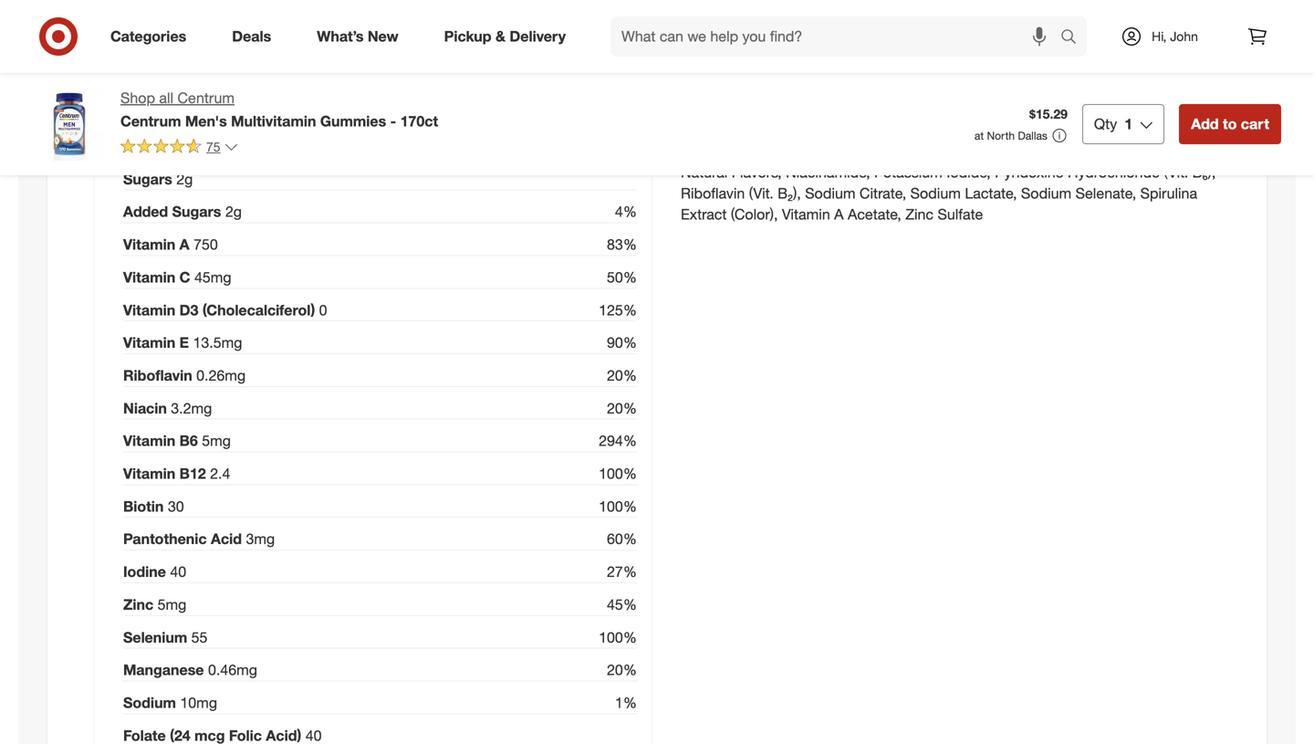 Task type: vqa. For each thing, say whether or not it's contained in the screenshot.


Task type: describe. For each thing, give the bounding box(es) containing it.
0 horizontal spatial g
[[185, 170, 193, 188]]

cyanocobalamin
[[681, 101, 791, 119]]

zinc 5 mg
[[123, 596, 187, 613]]

manganese
[[899, 143, 975, 161]]

mg right manganese
[[237, 661, 257, 679]]

container:
[[194, 34, 267, 52]]

per
[[166, 34, 190, 52]]

2.4
[[210, 465, 230, 482]]

b₆),
[[1193, 164, 1216, 181]]

folic
[[1097, 101, 1127, 119]]

50%
[[607, 268, 637, 286]]

pickup & delivery
[[444, 27, 566, 45]]

sulfate
[[938, 205, 983, 223]]

(vit. down flavors,
[[749, 184, 774, 202]]

alpha
[[875, 101, 913, 119]]

delivery
[[510, 27, 566, 45]]

juice
[[801, 122, 836, 140]]

potassium
[[875, 164, 943, 181]]

10 for calories:
[[190, 81, 206, 99]]

vitamin for vitamin e 13.5 mg
[[123, 334, 175, 352]]

100% for selenium 55
[[599, 628, 637, 646]]

1 horizontal spatial 5
[[202, 432, 210, 450]]

calories: 10
[[124, 81, 206, 99]]

1 sodium from the left
[[805, 184, 856, 202]]

vitamin d3 (cholecalciferol) 0
[[123, 301, 327, 319]]

3
[[246, 530, 254, 548]]

citrate,
[[860, 184, 907, 202]]

(vit. up tocopheryl
[[934, 80, 959, 98]]

iodine 40
[[123, 563, 186, 581]]

manganese 0.46 mg
[[123, 661, 257, 679]]

selenium
[[123, 628, 187, 646]]

1 vertical spatial acid,
[[1131, 101, 1164, 119]]

e),
[[1076, 101, 1093, 119]]

multivitamin
[[231, 112, 316, 130]]

qty
[[1094, 115, 1118, 133]]

mg down vitamin e 13.5 mg
[[225, 366, 246, 384]]

What can we help you find? suggestions appear below search field
[[611, 16, 1065, 57]]

1 vertical spatial 2
[[225, 203, 233, 221]]

1 horizontal spatial acid,
[[1029, 80, 1062, 98]]

1 vertical spatial sugar,
[[774, 143, 814, 161]]

294%
[[599, 432, 637, 450]]

b12
[[180, 465, 206, 482]]

medium-
[[1032, 143, 1091, 161]]

acid
[[211, 530, 242, 548]]

added sugars 2 g
[[123, 203, 242, 221]]

citric
[[991, 80, 1025, 98]]

dallas
[[1018, 129, 1048, 142]]

mg down 0.46
[[196, 694, 217, 712]]

natural
[[681, 164, 728, 181]]

mg down vitamin d3 (cholecalciferol) 0 in the left top of the page
[[221, 334, 242, 352]]

at north dallas
[[975, 129, 1048, 142]]

mg right acid
[[254, 530, 275, 548]]

riboflavin
[[123, 366, 192, 384]]

john
[[1171, 28, 1199, 44]]

biotin 30
[[123, 497, 184, 515]]

syrup,
[[739, 59, 781, 77]]

$15.29
[[1030, 106, 1068, 122]]

extract
[[681, 205, 727, 223]]

what's new link
[[301, 16, 421, 57]]

carbohydrate
[[161, 137, 256, 155]]

1 horizontal spatial g
[[233, 203, 242, 221]]

vitamin for vitamin d3 (cholecalciferol) 0
[[123, 301, 175, 319]]

1
[[1125, 115, 1133, 133]]

(cholecalciferol)
[[203, 301, 315, 319]]

iodine
[[123, 563, 166, 581]]

acetate,
[[848, 205, 902, 223]]

add to cart
[[1191, 115, 1270, 133]]

new
[[368, 27, 399, 45]]

of:
[[1171, 59, 1190, 77]]

at
[[975, 129, 984, 142]]

berry)
[[1076, 122, 1115, 140]]

vitamin for vitamin a 750
[[123, 236, 175, 253]]

(vit. left c),
[[1023, 59, 1047, 77]]

0 vertical spatial sugars
[[123, 170, 172, 188]]

manganese
[[123, 661, 204, 679]]

90%
[[607, 334, 637, 352]]

0.26
[[196, 366, 225, 384]]

45
[[194, 268, 211, 286]]

vitamin c 45 mg
[[123, 268, 232, 286]]

glucose
[[681, 59, 735, 77]]

(purple
[[932, 122, 978, 140]]

deals
[[232, 27, 271, 45]]

ingredients: glucose syrup, sugar, water, gelatin, ascorbic acid (vit. c), contains <2% of: biotin, calcium pantothenate, cholecalciferol (vit. d₃), citric acid, citrus pectin, cyanocobalamin (vit. b₁₂), dl-alpha tocopheryl acetate (vit. e), folic acid, fruit and/or vegetable juice concentrates (purple carrot, maqui berry) (color and/or flavor), invert sugar, lactic acid, manganese sulfate, medium-chain triglycerides, natural flavors, niacinamide, potassium iodide, pyridoxine hydrochloride (vit. b₆), riboflavin (vit. b₂), sodium citrate, sodium lactate, sodium selenate, spirulina extract (color), vitamin a acetate, zinc sulfate
[[681, 32, 1235, 223]]

hydrochloride
[[1068, 164, 1160, 181]]

concentrates
[[840, 122, 928, 140]]

3.2
[[171, 399, 191, 417]]

selenium 55
[[123, 628, 208, 646]]

total
[[123, 137, 157, 155]]

0 vertical spatial 2
[[176, 170, 185, 188]]

total carbohydrate
[[123, 137, 256, 155]]

2 sodium from the left
[[911, 184, 961, 202]]

spirulina
[[1141, 184, 1198, 202]]

serving
[[110, 34, 162, 52]]

45%
[[607, 596, 637, 613]]

1 vertical spatial centrum
[[121, 112, 181, 130]]

sodium 10 mg
[[123, 694, 217, 712]]

83%
[[607, 236, 637, 253]]

acid
[[989, 59, 1019, 77]]

d₃),
[[963, 80, 986, 98]]

d3
[[180, 301, 198, 319]]

calories:
[[124, 81, 186, 99]]

water,
[[830, 59, 870, 77]]

mg down 0.26
[[191, 399, 212, 417]]

30
[[168, 497, 184, 515]]

mg up vitamin d3 (cholecalciferol) 0 in the left top of the page
[[211, 268, 232, 286]]



Task type: locate. For each thing, give the bounding box(es) containing it.
centrum up 'men's'
[[178, 89, 235, 107]]

5
[[202, 432, 210, 450], [158, 596, 166, 613]]

mg down 40
[[166, 596, 187, 613]]

3 20% from the top
[[607, 661, 637, 679]]

0 horizontal spatial 5
[[158, 596, 166, 613]]

iodide,
[[947, 164, 991, 181]]

20% for manganese 0.46 mg
[[607, 661, 637, 679]]

10 for sodium
[[180, 694, 196, 712]]

20% for riboflavin 0.26 mg
[[607, 366, 637, 384]]

6 vitamin from the top
[[123, 465, 175, 482]]

vitamin b12 2.4
[[123, 465, 230, 482]]

10 down manganese 0.46 mg
[[180, 694, 196, 712]]

mg right b6
[[210, 432, 231, 450]]

0 horizontal spatial 2
[[176, 170, 185, 188]]

0 vertical spatial 100%
[[599, 465, 637, 482]]

1 100% from the top
[[599, 465, 637, 482]]

75
[[206, 139, 221, 155]]

vitamin left c
[[123, 268, 175, 286]]

add to cart button
[[1180, 104, 1282, 144]]

fruit
[[1168, 101, 1197, 119]]

1 horizontal spatial sodium
[[911, 184, 961, 202]]

b6
[[180, 432, 198, 450]]

pantothenate,
[[738, 80, 829, 98]]

&
[[496, 27, 506, 45]]

1%
[[615, 694, 637, 712]]

acid, down concentrates
[[862, 143, 894, 161]]

e
[[180, 334, 189, 352]]

gummies
[[320, 112, 386, 130]]

tocopheryl
[[917, 101, 989, 119]]

sugars 2 g
[[123, 170, 193, 188]]

vitamin a 750
[[123, 236, 218, 253]]

serving per container: 85
[[110, 34, 287, 52]]

vitamin up riboflavin
[[123, 334, 175, 352]]

categories link
[[95, 16, 209, 57]]

to
[[1223, 115, 1237, 133]]

100% down 294% in the left bottom of the page
[[599, 465, 637, 482]]

g
[[185, 170, 193, 188], [233, 203, 242, 221]]

niacinamide,
[[786, 164, 870, 181]]

3 sodium from the left
[[1021, 184, 1072, 202]]

lactic
[[819, 143, 858, 161]]

calcium
[[681, 80, 734, 98]]

20% down 90%
[[607, 366, 637, 384]]

acid, up $15.29
[[1029, 80, 1062, 98]]

2 horizontal spatial acid,
[[1131, 101, 1164, 119]]

gelatin,
[[874, 59, 923, 77]]

0 horizontal spatial acid,
[[862, 143, 894, 161]]

(vit.
[[1023, 59, 1047, 77], [934, 80, 959, 98], [795, 101, 819, 119], [1047, 101, 1072, 119], [1164, 164, 1189, 181], [749, 184, 774, 202]]

north
[[987, 129, 1015, 142]]

contains
[[1074, 59, 1132, 77]]

1 vertical spatial 20%
[[607, 399, 637, 417]]

g down carbohydrate
[[233, 203, 242, 221]]

1 vertical spatial sugars
[[172, 203, 221, 221]]

75 link
[[121, 138, 239, 159]]

sodium down the niacinamide,
[[805, 184, 856, 202]]

sugar,
[[785, 59, 826, 77], [774, 143, 814, 161]]

750
[[194, 236, 218, 253]]

what's new
[[317, 27, 399, 45]]

1 horizontal spatial and/or
[[1163, 122, 1210, 140]]

2 and/or from the left
[[1163, 122, 1210, 140]]

and/or up flavor),
[[681, 122, 728, 140]]

(vit. up juice
[[795, 101, 819, 119]]

100% for biotin 30
[[599, 497, 637, 515]]

1 vitamin from the top
[[123, 236, 175, 253]]

sodium up 'zinc'
[[911, 184, 961, 202]]

0 horizontal spatial and/or
[[681, 122, 728, 140]]

0 vertical spatial 10
[[190, 81, 206, 99]]

vitamin down added
[[123, 236, 175, 253]]

and/or down fruit
[[1163, 122, 1210, 140]]

pyridoxine
[[995, 164, 1064, 181]]

(vit. up maqui
[[1047, 101, 1072, 119]]

5 right b6
[[202, 432, 210, 450]]

search
[[1053, 29, 1096, 47]]

13.5
[[193, 334, 221, 352]]

sulfate,
[[979, 143, 1028, 161]]

hi, john
[[1152, 28, 1199, 44]]

1 horizontal spatial 2
[[225, 203, 233, 221]]

sugars
[[123, 170, 172, 188], [172, 203, 221, 221]]

sodium
[[805, 184, 856, 202], [911, 184, 961, 202], [1021, 184, 1072, 202]]

10 up 'men's'
[[190, 81, 206, 99]]

(vit. down the triglycerides,
[[1164, 164, 1189, 181]]

biotin,
[[1194, 59, 1235, 77]]

20% up 294% in the left bottom of the page
[[607, 399, 637, 417]]

sugars up 750
[[172, 203, 221, 221]]

cholecalciferol
[[833, 80, 930, 98]]

0 vertical spatial sugar,
[[785, 59, 826, 77]]

3 vitamin from the top
[[123, 301, 175, 319]]

selenate,
[[1076, 184, 1137, 202]]

-
[[390, 112, 396, 130]]

sugar, down juice
[[774, 143, 814, 161]]

0 vertical spatial g
[[185, 170, 193, 188]]

20% for niacin 3.2 mg
[[607, 399, 637, 417]]

b₁₂),
[[823, 101, 852, 119]]

(color),
[[731, 205, 778, 223]]

niacin
[[123, 399, 167, 417]]

sugar, up pantothenate,
[[785, 59, 826, 77]]

pantothenic
[[123, 530, 207, 548]]

0 horizontal spatial sodium
[[805, 184, 856, 202]]

2 vertical spatial acid,
[[862, 143, 894, 161]]

0 vertical spatial acid,
[[1029, 80, 1062, 98]]

0 vertical spatial centrum
[[178, 89, 235, 107]]

dl-
[[856, 101, 875, 119]]

pantothenic acid 3 mg
[[123, 530, 275, 548]]

2 vertical spatial 20%
[[607, 661, 637, 679]]

2 horizontal spatial sodium
[[1021, 184, 1072, 202]]

1 20% from the top
[[607, 366, 637, 384]]

zinc
[[123, 596, 154, 613]]

1 vertical spatial g
[[233, 203, 242, 221]]

5 right "zinc" on the bottom left of page
[[158, 596, 166, 613]]

10
[[190, 81, 206, 99], [180, 694, 196, 712]]

100% down 45%
[[599, 628, 637, 646]]

0.46
[[208, 661, 237, 679]]

20% up 1%
[[607, 661, 637, 679]]

0
[[319, 301, 327, 319]]

flavor),
[[681, 143, 728, 161]]

vitamin down niacin
[[123, 432, 175, 450]]

lactate,
[[965, 184, 1017, 202]]

pickup & delivery link
[[429, 16, 589, 57]]

100% up 60% on the bottom of page
[[599, 497, 637, 515]]

5 vitamin from the top
[[123, 432, 175, 450]]

100% for vitamin b12 2.4
[[599, 465, 637, 482]]

acid, up (color on the right
[[1131, 101, 1164, 119]]

a
[[180, 236, 190, 253]]

2 100% from the top
[[599, 497, 637, 515]]

flavors,
[[732, 164, 782, 181]]

biotin
[[123, 497, 164, 515]]

40
[[170, 563, 186, 581]]

vitamin for vitamin b6 5 mg
[[123, 432, 175, 450]]

125%
[[599, 301, 637, 319]]

170ct
[[400, 112, 438, 130]]

1 and/or from the left
[[681, 122, 728, 140]]

image of centrum men's multivitamin gummies - 170ct image
[[33, 88, 106, 161]]

pectin,
[[1109, 80, 1153, 98]]

vitamin for vitamin c 45 mg
[[123, 268, 175, 286]]

55
[[191, 628, 208, 646]]

1 vertical spatial 10
[[180, 694, 196, 712]]

vitamin for vitamin b12 2.4
[[123, 465, 175, 482]]

carrot,
[[982, 122, 1027, 140]]

c),
[[1051, 59, 1070, 77]]

4 vitamin from the top
[[123, 334, 175, 352]]

centrum down shop
[[121, 112, 181, 130]]

qty 1
[[1094, 115, 1133, 133]]

sugars up added
[[123, 170, 172, 188]]

c
[[180, 268, 190, 286]]

ascorbic
[[928, 59, 985, 77]]

2 vertical spatial 100%
[[599, 628, 637, 646]]

categories
[[110, 27, 186, 45]]

vitamin left d3
[[123, 301, 175, 319]]

g down 75 link
[[185, 170, 193, 188]]

riboflavin 0.26 mg
[[123, 366, 246, 384]]

1 vertical spatial 5
[[158, 596, 166, 613]]

vitamin up biotin 30 at the left
[[123, 465, 175, 482]]

invert
[[732, 143, 770, 161]]

sodium down pyridoxine
[[1021, 184, 1072, 202]]

1 vertical spatial 100%
[[599, 497, 637, 515]]

acid,
[[1029, 80, 1062, 98], [1131, 101, 1164, 119], [862, 143, 894, 161]]

60%
[[607, 530, 637, 548]]

shop
[[121, 89, 155, 107]]

2 20% from the top
[[607, 399, 637, 417]]

0 vertical spatial 5
[[202, 432, 210, 450]]

vegetable
[[732, 122, 797, 140]]

2 vitamin from the top
[[123, 268, 175, 286]]

0 vertical spatial 20%
[[607, 366, 637, 384]]

citrus
[[1066, 80, 1105, 98]]

3 100% from the top
[[599, 628, 637, 646]]



